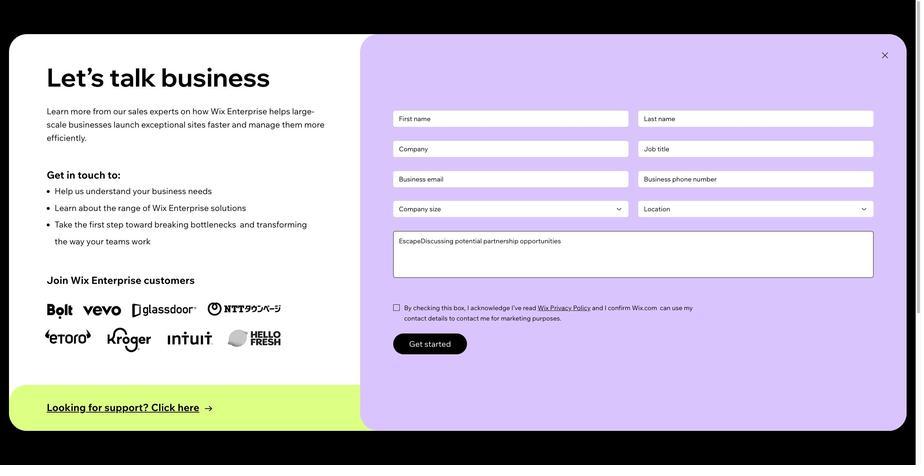 Task type: vqa. For each thing, say whether or not it's contained in the screenshot.
Business email email field
yes



Task type: locate. For each thing, give the bounding box(es) containing it.
Business phone number telephone field
[[639, 171, 874, 187]]

Business email email field
[[393, 171, 629, 187]]

Last name text field
[[639, 111, 874, 127]]



Task type: describe. For each thing, give the bounding box(es) containing it.
What would you like to discuss? text field
[[393, 232, 874, 278]]

First name text field
[[393, 111, 629, 127]]

Job title text field
[[639, 141, 874, 157]]

Company text field
[[393, 141, 629, 157]]



